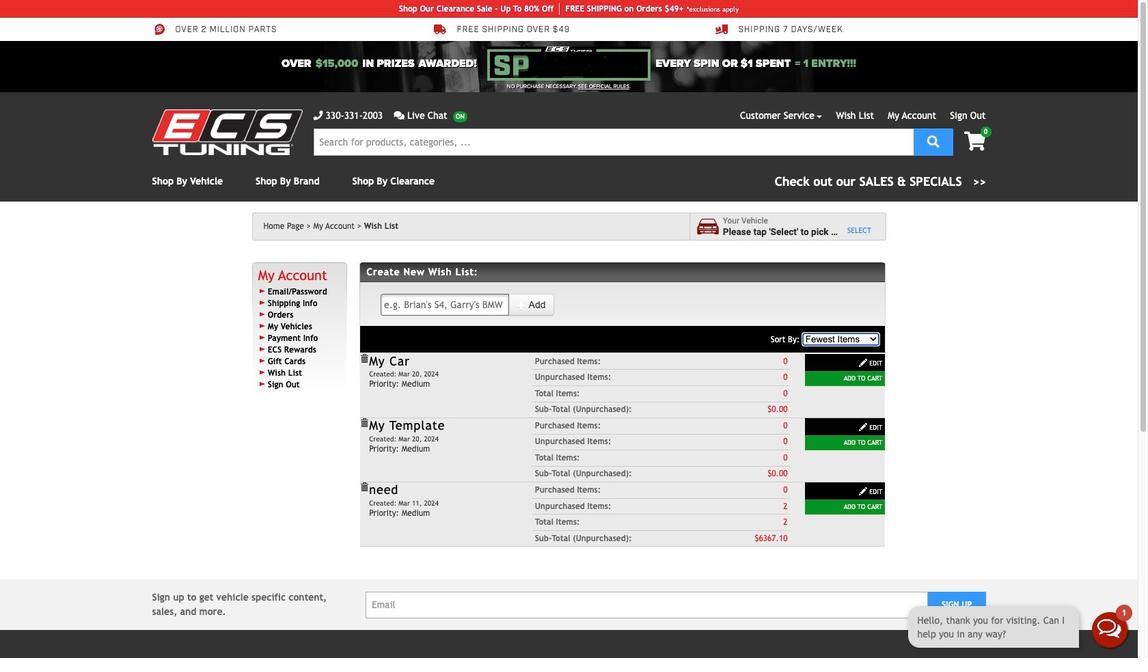 Task type: vqa. For each thing, say whether or not it's contained in the screenshot.
white image
yes



Task type: describe. For each thing, give the bounding box(es) containing it.
e.g. Brian's S4, Garry's BMW E92...etc text field
[[381, 294, 510, 316]]

delete image for 2nd white image from the bottom
[[360, 419, 369, 428]]

3 white image from the top
[[859, 487, 869, 497]]

comments image
[[394, 111, 405, 120]]

2 white image from the top
[[859, 423, 869, 432]]

search image
[[928, 135, 940, 147]]

delete image for 3rd white image from the top
[[360, 483, 369, 492]]

phone image
[[313, 111, 323, 120]]



Task type: locate. For each thing, give the bounding box(es) containing it.
0 vertical spatial white image
[[859, 358, 869, 368]]

1 vertical spatial white image
[[859, 423, 869, 432]]

ecs tuning image
[[152, 109, 303, 155]]

1 delete image from the top
[[360, 419, 369, 428]]

white image
[[517, 301, 527, 310]]

Email email field
[[366, 592, 928, 619]]

white image
[[859, 358, 869, 368], [859, 423, 869, 432], [859, 487, 869, 497]]

1 vertical spatial delete image
[[360, 483, 369, 492]]

shopping cart image
[[965, 132, 986, 151]]

1 white image from the top
[[859, 358, 869, 368]]

Search text field
[[313, 129, 914, 156]]

delete image
[[360, 419, 369, 428], [360, 483, 369, 492]]

2 vertical spatial white image
[[859, 487, 869, 497]]

delete image
[[360, 354, 369, 364]]

ecs tuning 'spin to win' contest logo image
[[488, 46, 651, 81]]

0 vertical spatial delete image
[[360, 419, 369, 428]]

2 delete image from the top
[[360, 483, 369, 492]]



